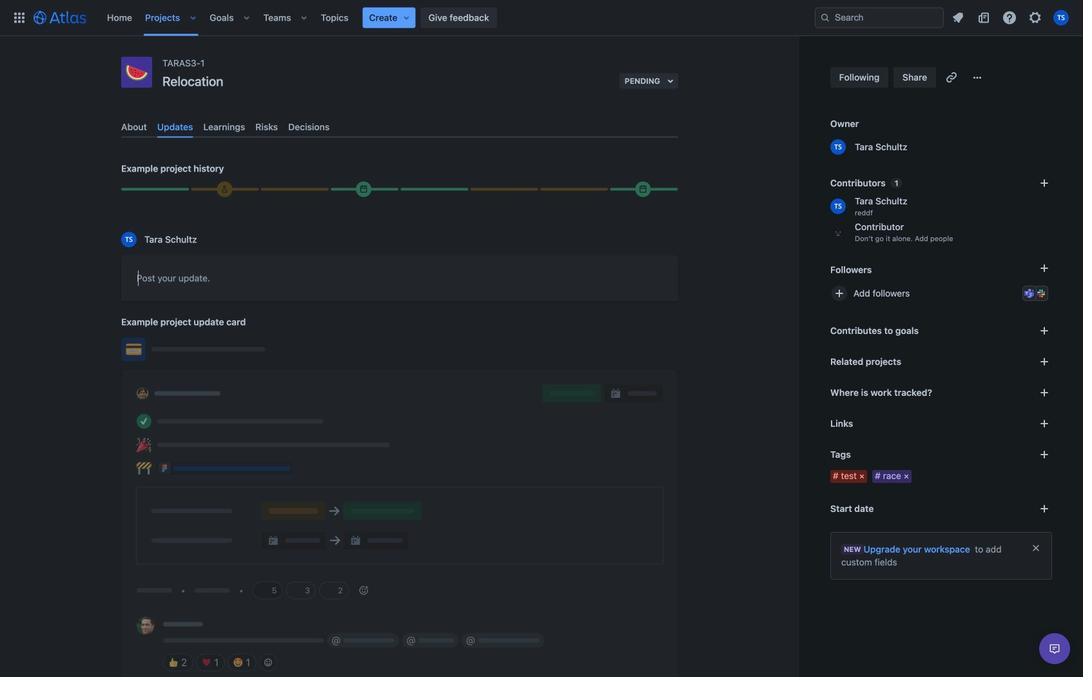 Task type: vqa. For each thing, say whether or not it's contained in the screenshot.
"Add work tracking links" image
yes



Task type: describe. For each thing, give the bounding box(es) containing it.
add goals image
[[1037, 323, 1053, 339]]

msteams logo showing  channels are connected to this project image
[[1025, 288, 1035, 299]]

add related project image
[[1037, 354, 1053, 370]]

add tag image
[[1037, 447, 1053, 462]]

settings image
[[1028, 10, 1043, 25]]

add team or contributors image
[[1037, 175, 1053, 191]]

slack logo showing nan channels are connected to this project image
[[1036, 288, 1047, 299]]

Main content area, start typing to enter text. text field
[[137, 271, 663, 291]]

close tag image
[[902, 471, 912, 482]]

switch to... image
[[12, 10, 27, 25]]

add link image
[[1037, 416, 1053, 431]]

close banner image
[[1031, 543, 1042, 553]]

close tag image
[[857, 471, 868, 482]]



Task type: locate. For each thing, give the bounding box(es) containing it.
banner
[[0, 0, 1083, 36]]

open intercom messenger image
[[1047, 641, 1063, 657]]

help image
[[1002, 10, 1018, 25]]

Search field
[[815, 7, 944, 28]]

tab list
[[116, 116, 684, 138]]

add work tracking links image
[[1037, 385, 1053, 400]]

search image
[[820, 13, 831, 23]]

add follower image
[[832, 286, 847, 301]]

account image
[[1054, 10, 1069, 25]]

add a follower image
[[1037, 261, 1053, 276]]

set start date image
[[1037, 501, 1053, 517]]

top element
[[8, 0, 815, 36]]

None search field
[[815, 7, 944, 28]]

notifications image
[[951, 10, 966, 25]]



